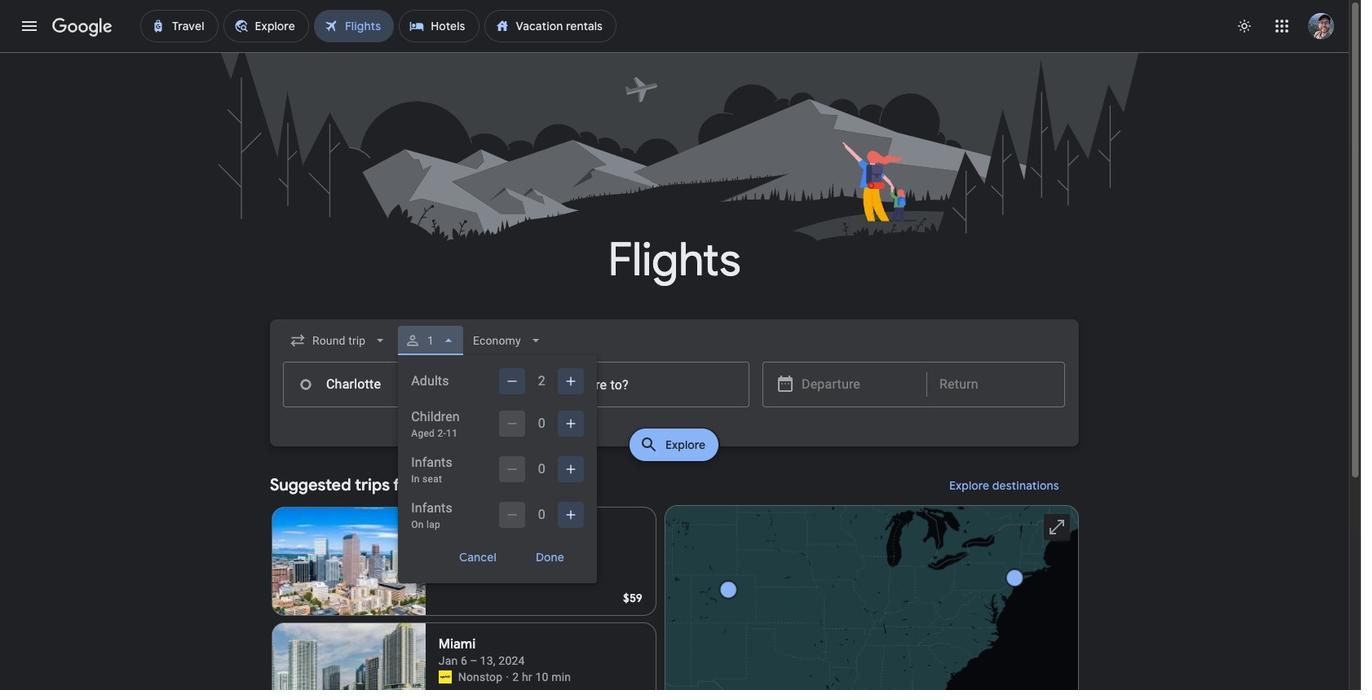 Task type: vqa. For each thing, say whether or not it's contained in the screenshot.


Task type: locate. For each thing, give the bounding box(es) containing it.
59 US dollars text field
[[623, 591, 643, 606]]

2 for 2 hr 10 min
[[512, 671, 519, 684]]

2024 for miami
[[499, 655, 525, 668]]

jan down denver
[[439, 539, 458, 552]]

3 0 from the top
[[538, 507, 546, 523]]

explore destinations button
[[930, 467, 1079, 506]]

jan inside "miami jan 6 – 13, 2024"
[[439, 655, 458, 668]]

1 vertical spatial infants
[[411, 501, 453, 516]]

 image
[[506, 670, 509, 686]]

2024 left done
[[505, 539, 532, 552]]

number of passengers dialog
[[398, 356, 597, 584]]

charlotte
[[434, 476, 505, 496]]

None field
[[283, 326, 395, 356], [467, 326, 551, 356], [283, 326, 395, 356], [467, 326, 551, 356]]

0 horizontal spatial 2
[[512, 671, 519, 684]]

jan inside denver jan 20 – 27, 2024 nonstop
[[439, 539, 458, 552]]

0
[[538, 416, 546, 432], [538, 462, 546, 477], [538, 507, 546, 523]]

0 vertical spatial infants
[[411, 455, 453, 471]]

seat
[[423, 474, 442, 485]]

6 – 13,
[[461, 655, 496, 668]]

11
[[446, 428, 458, 440]]

0 vertical spatial 2024
[[505, 539, 532, 552]]

2024 inside "miami jan 6 – 13, 2024"
[[499, 655, 525, 668]]

denver
[[439, 521, 483, 538]]

2 infants from the top
[[411, 501, 453, 516]]

2 vertical spatial 0
[[538, 507, 546, 523]]

1 0 from the top
[[538, 416, 546, 432]]

aged
[[411, 428, 435, 440]]

hr
[[522, 671, 533, 684]]

2 inside suggested trips from charlotte region
[[512, 671, 519, 684]]

explore
[[666, 438, 706, 453], [950, 479, 990, 494]]

nonstop
[[458, 556, 503, 569], [458, 671, 503, 684]]

children
[[411, 410, 460, 425]]

$59
[[623, 591, 643, 606]]

2024
[[505, 539, 532, 552], [499, 655, 525, 668]]

2 0 from the top
[[538, 462, 546, 477]]

min
[[552, 671, 571, 684]]

nonstop down 20 – 27,
[[458, 556, 503, 569]]

1 infants from the top
[[411, 455, 453, 471]]

jan for miami
[[439, 655, 458, 668]]

2
[[538, 374, 546, 389], [512, 671, 519, 684]]

done button
[[517, 545, 584, 571]]

jan up spirit image
[[439, 655, 458, 668]]

2 inside number of passengers dialog
[[538, 374, 546, 389]]

denver jan 20 – 27, 2024 nonstop
[[439, 521, 532, 569]]

infants up seat
[[411, 455, 453, 471]]

main menu image
[[20, 16, 39, 36]]

1 vertical spatial jan
[[439, 655, 458, 668]]

1 vertical spatial 0
[[538, 462, 546, 477]]

1 jan from the top
[[439, 539, 458, 552]]

1 horizontal spatial explore
[[950, 479, 990, 494]]

explore inside explore destinations button
[[950, 479, 990, 494]]

explore left 'destinations'
[[950, 479, 990, 494]]

1 nonstop from the top
[[458, 556, 503, 569]]

destinations
[[993, 479, 1060, 494]]

2 jan from the top
[[439, 655, 458, 668]]

0 vertical spatial explore
[[666, 438, 706, 453]]

explore inside explore button
[[666, 438, 706, 453]]

0 vertical spatial jan
[[439, 539, 458, 552]]

Departure text field
[[802, 363, 915, 407]]

0 vertical spatial 2
[[538, 374, 546, 389]]

1 vertical spatial 2024
[[499, 655, 525, 668]]

2024 up hr
[[499, 655, 525, 668]]

1 horizontal spatial 2
[[538, 374, 546, 389]]

1 vertical spatial nonstop
[[458, 671, 503, 684]]

infants
[[411, 455, 453, 471], [411, 501, 453, 516]]

lap
[[427, 520, 441, 531]]

nonstop inside denver jan 20 – 27, 2024 nonstop
[[458, 556, 503, 569]]

Return text field
[[940, 363, 1052, 407]]

trips
[[355, 476, 390, 496]]

1
[[428, 334, 434, 348]]

infants up "lap"
[[411, 501, 453, 516]]

Flight search field
[[257, 320, 1092, 584]]

0 for infants on lap
[[538, 507, 546, 523]]

0 horizontal spatial explore
[[666, 438, 706, 453]]

jan
[[439, 539, 458, 552], [439, 655, 458, 668]]

1 vertical spatial 2
[[512, 671, 519, 684]]

explore down where to? text box
[[666, 438, 706, 453]]

1 vertical spatial explore
[[950, 479, 990, 494]]

miami jan 6 – 13, 2024
[[439, 637, 525, 668]]

2024 inside denver jan 20 – 27, 2024 nonstop
[[505, 539, 532, 552]]

0 vertical spatial 0
[[538, 416, 546, 432]]

nonstop down 6 – 13,
[[458, 671, 503, 684]]

0 vertical spatial nonstop
[[458, 556, 503, 569]]



Task type: describe. For each thing, give the bounding box(es) containing it.
in
[[411, 474, 420, 485]]

2 for 2
[[538, 374, 546, 389]]

explore button
[[630, 429, 719, 462]]

suggested
[[270, 476, 351, 496]]

2 hr 10 min
[[512, 671, 571, 684]]

suggested trips from charlotte
[[270, 476, 505, 496]]

0 for infants in seat
[[538, 462, 546, 477]]

20 – 27,
[[461, 539, 502, 552]]

infants in seat
[[411, 455, 453, 485]]

on
[[411, 520, 424, 531]]

2-
[[438, 428, 446, 440]]

adults
[[411, 374, 449, 389]]

explore destinations
[[950, 479, 1060, 494]]

miami
[[439, 637, 476, 653]]

explore for explore destinations
[[950, 479, 990, 494]]

from
[[393, 476, 430, 496]]

infants on lap
[[411, 501, 453, 531]]

Where to? text field
[[520, 362, 750, 408]]

flights
[[608, 232, 741, 290]]

suggested trips from charlotte region
[[270, 467, 1079, 691]]

done
[[536, 551, 565, 565]]

1 button
[[398, 321, 464, 361]]

0 for children aged 2-11
[[538, 416, 546, 432]]

spirit image
[[439, 671, 452, 684]]

children aged 2-11
[[411, 410, 460, 440]]

jan for denver
[[439, 539, 458, 552]]

change appearance image
[[1225, 7, 1264, 46]]

2 nonstop from the top
[[458, 671, 503, 684]]

10
[[535, 671, 549, 684]]

cancel button
[[440, 545, 517, 571]]

explore for explore
[[666, 438, 706, 453]]

2024 for denver
[[505, 539, 532, 552]]

cancel
[[460, 551, 497, 565]]

 image inside suggested trips from charlotte region
[[506, 670, 509, 686]]

infants for infants in seat
[[411, 455, 453, 471]]

infants for infants on lap
[[411, 501, 453, 516]]



